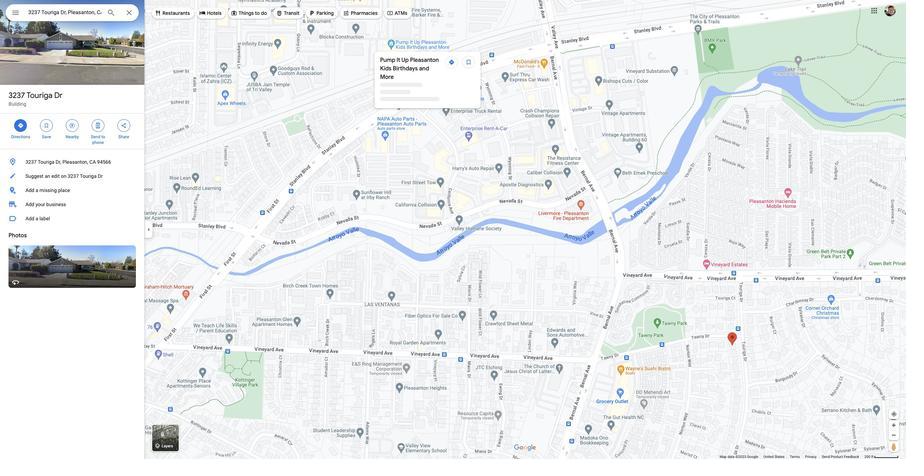 Task type: describe. For each thing, give the bounding box(es) containing it.
actions for 3237 touriga dr region
[[0, 114, 144, 149]]

collapse side panel image
[[145, 226, 153, 234]]

send for send product feedback
[[822, 455, 830, 459]]

pleasanton,
[[62, 159, 88, 165]]

atms
[[395, 10, 407, 16]]

united
[[764, 455, 774, 459]]

united states
[[764, 455, 785, 459]]

none field inside the 3237 touriga dr, pleasanton, ca 94566 "field"
[[28, 8, 101, 17]]

pump it up pleasanton kids birthdays and more element
[[380, 56, 443, 81]]

add for add your business
[[25, 202, 34, 207]]

building
[[8, 101, 26, 107]]

3237 touriga dr main content
[[0, 0, 144, 460]]

suggest an edit on 3237 touriga dr
[[25, 173, 103, 179]]


[[231, 9, 237, 17]]

add a label button
[[0, 212, 144, 226]]

pump it up pleasanton kids birthdays and more
[[380, 57, 439, 81]]

3237 touriga dr building
[[8, 91, 63, 107]]


[[155, 9, 161, 17]]

add for add a label
[[25, 216, 34, 222]]

and
[[419, 65, 429, 72]]

place
[[58, 188, 70, 193]]


[[387, 9, 393, 17]]

3237 touriga dr, pleasanton, ca 94566 button
[[0, 155, 144, 169]]

google account: ben chafik  
(ben.chafik@adept.ai) image
[[885, 5, 896, 16]]

ft
[[872, 455, 874, 459]]

phone
[[92, 140, 104, 145]]

send for send to phone
[[91, 135, 100, 139]]

dr inside 3237 touriga dr building
[[54, 91, 63, 101]]

dr,
[[56, 159, 61, 165]]

200 ft
[[865, 455, 874, 459]]

3237 for dr,
[[25, 159, 37, 165]]

birthdays
[[393, 65, 418, 72]]

data
[[728, 455, 735, 459]]

©2023
[[736, 455, 746, 459]]


[[17, 122, 24, 130]]

united states button
[[764, 455, 785, 460]]

suggest
[[25, 173, 44, 179]]

missing
[[39, 188, 57, 193]]

nearby
[[66, 135, 79, 139]]

to inside send to phone
[[101, 135, 105, 139]]

label
[[39, 216, 50, 222]]


[[95, 122, 101, 130]]

terms button
[[790, 455, 800, 460]]

footer inside google maps element
[[720, 455, 865, 460]]

3237 for dr
[[8, 91, 25, 101]]

google maps element
[[0, 0, 906, 460]]

up
[[402, 57, 409, 64]]


[[343, 9, 349, 17]]

privacy button
[[805, 455, 817, 460]]

kids
[[380, 65, 392, 72]]

 atms
[[387, 9, 407, 17]]


[[199, 9, 206, 17]]

3237 Touriga Dr, Pleasanton, CA 94566 field
[[6, 4, 139, 21]]



Task type: locate. For each thing, give the bounding box(es) containing it.
add inside button
[[25, 216, 34, 222]]

1 vertical spatial add
[[25, 202, 34, 207]]

 parking
[[309, 9, 334, 17]]

200
[[865, 455, 871, 459]]

1 vertical spatial send
[[822, 455, 830, 459]]

send
[[91, 135, 100, 139], [822, 455, 830, 459]]

a left label in the top left of the page
[[36, 216, 38, 222]]

hotels
[[207, 10, 222, 16]]

2 vertical spatial touriga
[[80, 173, 97, 179]]

3237 touriga dr, pleasanton, ca 94566
[[25, 159, 111, 165]]

1 vertical spatial a
[[36, 216, 38, 222]]

0 horizontal spatial to
[[101, 135, 105, 139]]

200 ft button
[[865, 455, 899, 459]]

send inside send to phone
[[91, 135, 100, 139]]

send inside send product feedback button
[[822, 455, 830, 459]]

1 horizontal spatial to
[[255, 10, 260, 16]]

on
[[61, 173, 66, 179]]

share
[[118, 135, 129, 139]]

directions image
[[449, 59, 455, 65]]

a left missing
[[36, 188, 38, 193]]

to left do
[[255, 10, 260, 16]]

3 add from the top
[[25, 216, 34, 222]]

0 horizontal spatial 3237
[[8, 91, 25, 101]]

None field
[[28, 8, 101, 17]]

states
[[775, 455, 785, 459]]

suggest an edit on 3237 touriga dr button
[[0, 169, 144, 183]]

show your location image
[[891, 411, 897, 418]]

send product feedback
[[822, 455, 859, 459]]

to
[[255, 10, 260, 16], [101, 135, 105, 139]]

business
[[46, 202, 66, 207]]

 hotels
[[199, 9, 222, 17]]

send up phone
[[91, 135, 100, 139]]

to up phone
[[101, 135, 105, 139]]

 pharmacies
[[343, 9, 378, 17]]

footer containing map data ©2023 google
[[720, 455, 865, 460]]

do
[[261, 10, 267, 16]]

touriga
[[27, 91, 52, 101], [38, 159, 54, 165], [80, 173, 97, 179]]

a inside 'button'
[[36, 188, 38, 193]]

2 vertical spatial 3237
[[68, 173, 79, 179]]

send to phone
[[91, 135, 105, 145]]

0 vertical spatial dr
[[54, 91, 63, 101]]

zoom out image
[[891, 433, 897, 438]]

to inside  things to do
[[255, 10, 260, 16]]

touriga for dr
[[27, 91, 52, 101]]

 transit
[[276, 9, 300, 17]]

0 vertical spatial add
[[25, 188, 34, 193]]

3237 up building
[[8, 91, 25, 101]]

add
[[25, 188, 34, 193], [25, 202, 34, 207], [25, 216, 34, 222]]

1 horizontal spatial send
[[822, 455, 830, 459]]

product
[[831, 455, 843, 459]]

touriga inside 3237 touriga dr building
[[27, 91, 52, 101]]

touriga inside button
[[38, 159, 54, 165]]

map data ©2023 google
[[720, 455, 758, 459]]

photos
[[8, 232, 27, 239]]

2 vertical spatial add
[[25, 216, 34, 222]]

add a missing place button
[[0, 183, 144, 198]]

3237 up suggest
[[25, 159, 37, 165]]

add a label
[[25, 216, 50, 222]]


[[11, 8, 20, 18]]

1 horizontal spatial 3237
[[25, 159, 37, 165]]

1 vertical spatial dr
[[98, 173, 103, 179]]

touriga up 
[[27, 91, 52, 101]]

3237 inside button
[[68, 173, 79, 179]]

94566
[[97, 159, 111, 165]]

add down suggest
[[25, 188, 34, 193]]

add your business link
[[0, 198, 144, 212]]

map
[[720, 455, 727, 459]]

transit
[[284, 10, 300, 16]]


[[69, 122, 75, 130]]


[[309, 9, 315, 17]]

3237 inside button
[[25, 159, 37, 165]]

3237 right on
[[68, 173, 79, 179]]

google
[[747, 455, 758, 459]]

directions
[[11, 135, 30, 139]]

restaurants
[[163, 10, 190, 16]]

1 a from the top
[[36, 188, 38, 193]]

1 horizontal spatial dr
[[98, 173, 103, 179]]

touriga down ca
[[80, 173, 97, 179]]

terms
[[790, 455, 800, 459]]

parking
[[317, 10, 334, 16]]


[[276, 9, 283, 17]]

privacy
[[805, 455, 817, 459]]

1 add from the top
[[25, 188, 34, 193]]

it
[[397, 57, 400, 64]]

your
[[36, 202, 45, 207]]

send left product
[[822, 455, 830, 459]]

add left label in the top left of the page
[[25, 216, 34, 222]]

0 vertical spatial touriga
[[27, 91, 52, 101]]

1 vertical spatial touriga
[[38, 159, 54, 165]]

pump
[[380, 57, 395, 64]]

touriga inside button
[[80, 173, 97, 179]]

 search field
[[6, 4, 139, 23]]

2 a from the top
[[36, 216, 38, 222]]


[[121, 122, 127, 130]]

3237
[[8, 91, 25, 101], [25, 159, 37, 165], [68, 173, 79, 179]]

0 vertical spatial to
[[255, 10, 260, 16]]

0 horizontal spatial send
[[91, 135, 100, 139]]

show street view coverage image
[[889, 442, 899, 452]]

a inside button
[[36, 216, 38, 222]]

2 horizontal spatial 3237
[[68, 173, 79, 179]]

0 horizontal spatial dr
[[54, 91, 63, 101]]

pleasanton
[[410, 57, 439, 64]]

touriga for dr,
[[38, 159, 54, 165]]

edit
[[51, 173, 60, 179]]

dr
[[54, 91, 63, 101], [98, 173, 103, 179]]

zoom in image
[[891, 423, 897, 428]]

send product feedback button
[[822, 455, 859, 460]]

more
[[380, 74, 394, 81]]

pharmacies
[[351, 10, 378, 16]]

 things to do
[[231, 9, 267, 17]]

 button
[[6, 4, 25, 23]]

save
[[42, 135, 51, 139]]

ca
[[89, 159, 96, 165]]

a for label
[[36, 216, 38, 222]]

touriga left dr,
[[38, 159, 54, 165]]

things
[[239, 10, 254, 16]]

a
[[36, 188, 38, 193], [36, 216, 38, 222]]

layers
[[162, 444, 173, 449]]

add for add a missing place
[[25, 188, 34, 193]]

1 vertical spatial 3237
[[25, 159, 37, 165]]

0 vertical spatial 3237
[[8, 91, 25, 101]]

footer
[[720, 455, 865, 460]]

save image
[[466, 59, 472, 65]]

add inside 'button'
[[25, 188, 34, 193]]

a for missing
[[36, 188, 38, 193]]


[[43, 122, 50, 130]]

add a missing place
[[25, 188, 70, 193]]

add left your
[[25, 202, 34, 207]]

feedback
[[844, 455, 859, 459]]

dr inside suggest an edit on 3237 touriga dr button
[[98, 173, 103, 179]]

add your business
[[25, 202, 66, 207]]

0 vertical spatial send
[[91, 135, 100, 139]]

3237 inside 3237 touriga dr building
[[8, 91, 25, 101]]

 restaurants
[[155, 9, 190, 17]]

1 vertical spatial to
[[101, 135, 105, 139]]

0 vertical spatial a
[[36, 188, 38, 193]]

an
[[45, 173, 50, 179]]

2 add from the top
[[25, 202, 34, 207]]



Task type: vqa. For each thing, say whether or not it's contained in the screenshot.
Thu, Jul 4 element
no



